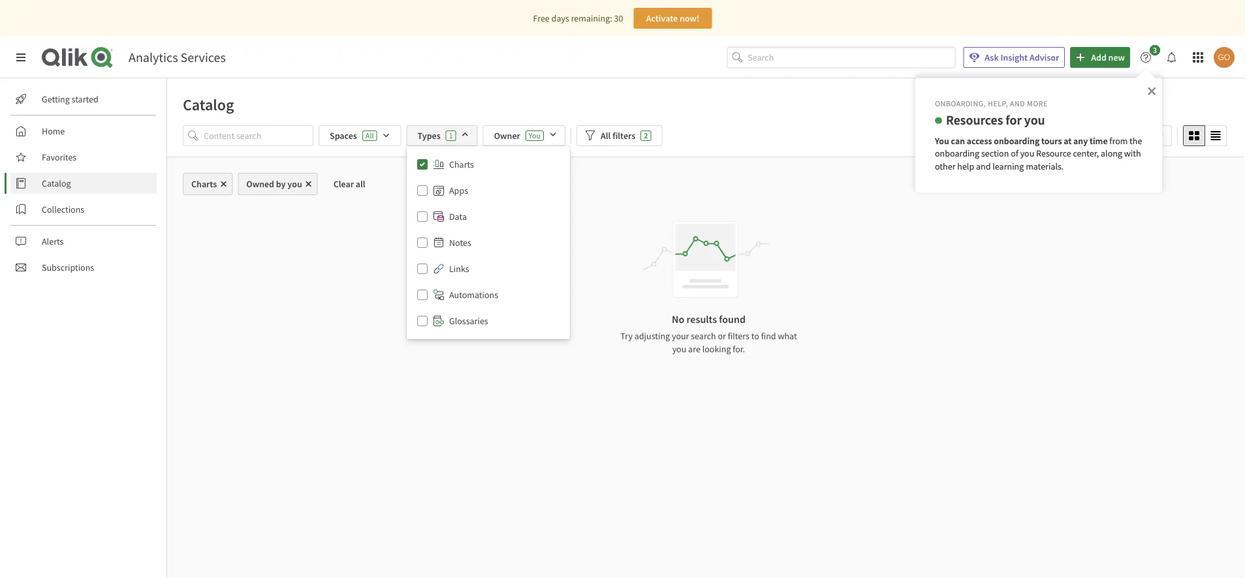 Task type: vqa. For each thing, say whether or not it's contained in the screenshot.
updated Is
no



Task type: locate. For each thing, give the bounding box(es) containing it.
all left 2
[[601, 130, 611, 142]]

0 vertical spatial charts
[[449, 159, 474, 170]]

catalog link
[[10, 173, 157, 194]]

add
[[1092, 52, 1107, 63]]

onboarding inside "from the onboarding section of you resource center, along with other help and learning materials."
[[935, 148, 980, 159]]

filters
[[613, 130, 636, 142], [728, 330, 750, 342]]

you for you
[[529, 131, 541, 141]]

activate now! link
[[634, 8, 712, 29]]

1 horizontal spatial onboarding
[[994, 135, 1040, 146]]

close sidebar menu image
[[16, 52, 26, 63]]

1 horizontal spatial filters
[[728, 330, 750, 342]]

center,
[[1073, 148, 1099, 159]]

activate
[[646, 12, 678, 24]]

you
[[1025, 112, 1046, 128], [1021, 148, 1035, 159], [288, 178, 302, 190], [673, 344, 687, 355]]

onboarding
[[994, 135, 1040, 146], [935, 148, 980, 159]]

notes
[[449, 237, 471, 249]]

automations
[[449, 289, 498, 301]]

you inside filters region
[[529, 131, 541, 141]]

of
[[1011, 148, 1019, 159]]

getting started link
[[10, 89, 157, 110]]

1 vertical spatial catalog
[[42, 178, 71, 189]]

1 horizontal spatial charts
[[449, 159, 474, 170]]

help,
[[988, 98, 1008, 108]]

resources
[[946, 112, 1003, 128]]

owned by you button
[[238, 173, 318, 195]]

you for you can access onboarding tours at any time
[[935, 135, 950, 146]]

filters left 2
[[613, 130, 636, 142]]

and down 'section'
[[976, 161, 991, 172]]

0 vertical spatial onboarding
[[994, 135, 1040, 146]]

are
[[688, 344, 701, 355]]

collections
[[42, 204, 84, 216]]

charts left "owned"
[[191, 178, 217, 190]]

from
[[1110, 135, 1128, 146]]

used
[[1132, 130, 1151, 142]]

spaces
[[330, 130, 357, 142]]

catalog down services
[[183, 95, 234, 114]]

you right by
[[288, 178, 302, 190]]

what
[[778, 330, 797, 342]]

0 horizontal spatial filters
[[613, 130, 636, 142]]

links
[[449, 263, 469, 275]]

navigation pane element
[[0, 84, 167, 283]]

more
[[1027, 98, 1048, 108]]

you inside "from the onboarding section of you resource center, along with other help and learning materials."
[[1021, 148, 1035, 159]]

you down your
[[673, 344, 687, 355]]

0 horizontal spatial all
[[366, 131, 374, 141]]

alerts link
[[10, 231, 157, 252]]

adjusting
[[635, 330, 670, 342]]

subscriptions
[[42, 262, 94, 274]]

collections link
[[10, 199, 157, 220]]

Content search text field
[[204, 125, 314, 146]]

along
[[1101, 148, 1123, 159]]

no results found try adjusting your search or filters to find what you are looking for.
[[621, 313, 797, 355]]

1 vertical spatial and
[[976, 161, 991, 172]]

and
[[1010, 98, 1025, 108], [976, 161, 991, 172]]

0 horizontal spatial catalog
[[42, 178, 71, 189]]

data
[[449, 211, 467, 223]]

you down more
[[1025, 112, 1046, 128]]

gary orlando image
[[1214, 47, 1235, 68]]

analytics
[[129, 49, 178, 66]]

1 horizontal spatial and
[[1010, 98, 1025, 108]]

1 horizontal spatial all
[[601, 130, 611, 142]]

access
[[967, 135, 992, 146]]

at
[[1064, 135, 1072, 146]]

charts button
[[183, 173, 233, 195]]

by
[[276, 178, 286, 190]]

glossaries
[[449, 315, 488, 327]]

services
[[181, 49, 226, 66]]

clear
[[334, 178, 354, 190]]

30
[[614, 12, 623, 24]]

all for all filters
[[601, 130, 611, 142]]

or
[[718, 330, 726, 342]]

you right owner
[[529, 131, 541, 141]]

catalog down favorites
[[42, 178, 71, 189]]

onboarding down can
[[935, 148, 980, 159]]

charts up 'apps'
[[449, 159, 474, 170]]

0 horizontal spatial charts
[[191, 178, 217, 190]]

alerts
[[42, 236, 64, 248]]

now!
[[680, 12, 700, 24]]

favorites link
[[10, 147, 157, 168]]

favorites
[[42, 152, 77, 163]]

free days remaining: 30
[[533, 12, 623, 24]]

1 vertical spatial onboarding
[[935, 148, 980, 159]]

you can access onboarding tours at any time
[[935, 135, 1108, 146]]

home
[[42, 125, 65, 137]]

catalog
[[183, 95, 234, 114], [42, 178, 71, 189]]

find
[[761, 330, 776, 342]]

you left can
[[935, 135, 950, 146]]

and up for
[[1010, 98, 1025, 108]]

1 vertical spatial filters
[[728, 330, 750, 342]]

× button
[[1148, 81, 1157, 99]]

your
[[672, 330, 689, 342]]

you inside × dialog
[[935, 135, 950, 146]]

0 vertical spatial filters
[[613, 130, 636, 142]]

all for all
[[366, 131, 374, 141]]

advisor
[[1030, 52, 1060, 63]]

0 vertical spatial catalog
[[183, 95, 234, 114]]

0 horizontal spatial and
[[976, 161, 991, 172]]

3 button
[[1136, 45, 1165, 68]]

you right of
[[1021, 148, 1035, 159]]

0 horizontal spatial onboarding
[[935, 148, 980, 159]]

ask insight advisor button
[[964, 47, 1065, 68]]

apps
[[449, 185, 468, 197]]

onboarding up of
[[994, 135, 1040, 146]]

all
[[356, 178, 365, 190]]

0 horizontal spatial you
[[529, 131, 541, 141]]

charts
[[449, 159, 474, 170], [191, 178, 217, 190]]

clear all button
[[323, 173, 376, 195]]

1 horizontal spatial catalog
[[183, 95, 234, 114]]

resource
[[1037, 148, 1072, 159]]

owner
[[494, 130, 520, 142]]

add new button
[[1071, 47, 1131, 68]]

and inside "from the onboarding section of you resource center, along with other help and learning materials."
[[976, 161, 991, 172]]

filters up for.
[[728, 330, 750, 342]]

1 horizontal spatial you
[[935, 135, 950, 146]]

all
[[601, 130, 611, 142], [366, 131, 374, 141]]

insight
[[1001, 52, 1028, 63]]

1 vertical spatial charts
[[191, 178, 217, 190]]

to
[[752, 330, 760, 342]]

you
[[529, 131, 541, 141], [935, 135, 950, 146]]

all right spaces
[[366, 131, 374, 141]]



Task type: describe. For each thing, give the bounding box(es) containing it.
new
[[1109, 52, 1125, 63]]

started
[[72, 93, 98, 105]]

you inside no results found try adjusting your search or filters to find what you are looking for.
[[673, 344, 687, 355]]

all filters
[[601, 130, 636, 142]]

activate now!
[[646, 12, 700, 24]]

search
[[691, 330, 716, 342]]

filters inside region
[[613, 130, 636, 142]]

charts inside charts button
[[191, 178, 217, 190]]

analytics services
[[129, 49, 226, 66]]

from the onboarding section of you resource center, along with other help and learning materials.
[[935, 135, 1144, 172]]

subscriptions link
[[10, 257, 157, 278]]

for.
[[733, 344, 745, 355]]

materials.
[[1026, 161, 1064, 172]]

Search text field
[[748, 47, 956, 68]]

days
[[552, 12, 569, 24]]

section
[[982, 148, 1009, 159]]

the
[[1130, 135, 1143, 146]]

Recently used field
[[1089, 125, 1172, 146]]

other
[[935, 161, 956, 172]]

time
[[1090, 135, 1108, 146]]

no
[[672, 313, 685, 326]]

resources for you
[[946, 112, 1046, 128]]

for
[[1006, 112, 1022, 128]]

0 vertical spatial and
[[1010, 98, 1025, 108]]

you inside button
[[288, 178, 302, 190]]

recently
[[1098, 130, 1131, 142]]

clear all
[[334, 178, 365, 190]]

owned
[[246, 178, 274, 190]]

ask insight advisor
[[985, 52, 1060, 63]]

searchbar element
[[727, 47, 956, 68]]

help
[[958, 161, 975, 172]]

with
[[1125, 148, 1141, 159]]

filters region
[[167, 123, 1246, 340]]

home link
[[10, 121, 157, 142]]

can
[[951, 135, 965, 146]]

2
[[644, 131, 648, 141]]

looking
[[703, 344, 731, 355]]

filters inside no results found try adjusting your search or filters to find what you are looking for.
[[728, 330, 750, 342]]

switch view group
[[1184, 125, 1227, 146]]

onboarding,
[[935, 98, 986, 108]]

getting started
[[42, 93, 98, 105]]

owned by you
[[246, 178, 302, 190]]

learning
[[993, 161, 1024, 172]]

getting
[[42, 93, 70, 105]]

recently used
[[1098, 130, 1151, 142]]

add new
[[1092, 52, 1125, 63]]

charts inside filters region
[[449, 159, 474, 170]]

tours
[[1042, 135, 1062, 146]]

onboarding, help, and more
[[935, 98, 1048, 108]]

free
[[533, 12, 550, 24]]

catalog inside navigation pane "element"
[[42, 178, 71, 189]]

any
[[1074, 135, 1088, 146]]

try
[[621, 330, 633, 342]]

analytics services element
[[129, 49, 226, 66]]

results
[[687, 313, 717, 326]]

×
[[1148, 81, 1157, 99]]

found
[[719, 313, 746, 326]]

1
[[449, 131, 453, 141]]

ask
[[985, 52, 999, 63]]

types
[[418, 130, 441, 142]]

× dialog
[[915, 78, 1163, 194]]



